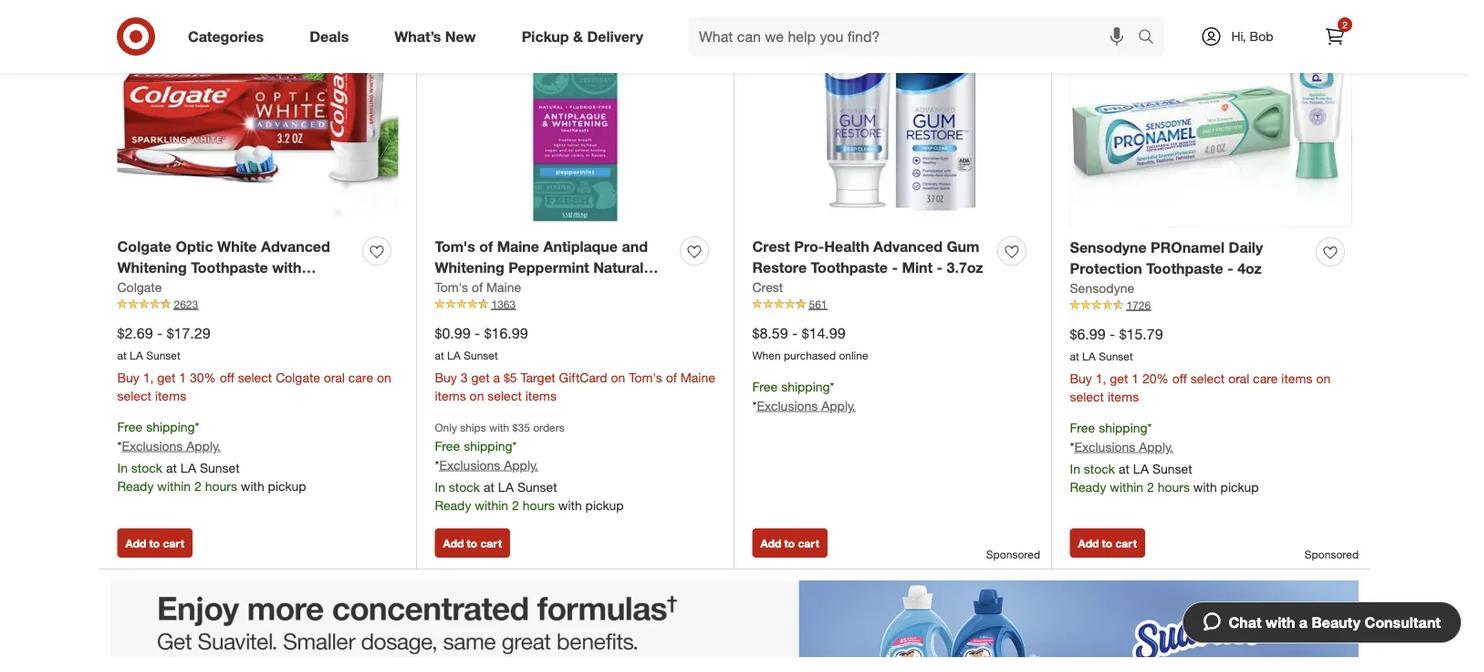 Task type: locate. For each thing, give the bounding box(es) containing it.
- inside $6.99 - $15.79 at la sunset buy 1, get 1 20% off select oral care items on select items
[[1110, 325, 1115, 343]]

advanced
[[261, 238, 330, 256], [874, 238, 943, 256]]

- left mint
[[892, 259, 898, 276]]

2 whitening from the left
[[435, 259, 505, 276]]

1 horizontal spatial off
[[1173, 370, 1187, 386]]

free shipping * * exclusions apply.
[[752, 378, 856, 413]]

of inside $0.99 - $16.99 at la sunset buy 3 get a $5 target giftcard on tom's of maine items on select items
[[666, 369, 677, 385]]

on
[[377, 369, 391, 385], [611, 369, 626, 385], [1316, 370, 1331, 386], [470, 387, 484, 403]]

0 horizontal spatial off
[[220, 369, 234, 385]]

1 inside $6.99 - $15.79 at la sunset buy 1, get 1 20% off select oral care items on select items
[[1132, 370, 1139, 386]]

free shipping * * exclusions apply. in stock at  la sunset ready within 2 hours with pickup for exclusions apply. link under 20% on the right bottom of the page
[[1070, 419, 1259, 495]]

crest inside crest pro-health advanced gum restore toothpaste - mint - 3.7oz
[[752, 238, 790, 256]]

0 horizontal spatial pickup
[[268, 478, 306, 494]]

what's new link
[[379, 16, 499, 57]]

- inside $2.69 - $17.29 at la sunset buy 1, get 1 30% off select colgate oral care  on select items
[[157, 324, 163, 342]]

crest pro-health advanced gum restore toothpaste - mint - 3.7oz image
[[752, 0, 1034, 226], [752, 0, 1034, 226]]

1 horizontal spatial advanced
[[874, 238, 943, 256]]

whitening inside tom's of maine antiplaque and whitening peppermint natural toothpaste - 5.5oz
[[435, 259, 505, 276]]

add to cart for $0.99
[[443, 536, 502, 550]]

3 add to cart button from the left
[[752, 528, 828, 558]]

antiplaque
[[543, 238, 618, 256]]

add to cart button for $6.99
[[1070, 528, 1145, 558]]

off inside $6.99 - $15.79 at la sunset buy 1, get 1 20% off select oral care items on select items
[[1173, 370, 1187, 386]]

categories link
[[172, 16, 287, 57]]

at inside $2.69 - $17.29 at la sunset buy 1, get 1 30% off select colgate oral care  on select items
[[117, 348, 127, 362]]

0 horizontal spatial in
[[117, 459, 128, 475]]

1 horizontal spatial 1,
[[1096, 370, 1107, 386]]

2 horizontal spatial get
[[1110, 370, 1128, 386]]

whitening up fluoride,
[[117, 259, 187, 276]]

4 to from the left
[[1102, 536, 1113, 550]]

1 add from the left
[[125, 536, 146, 550]]

$2.69
[[117, 324, 153, 342]]

1 horizontal spatial 1
[[1132, 370, 1139, 386]]

sunset
[[146, 348, 180, 362], [464, 348, 498, 362], [1099, 349, 1133, 363], [200, 459, 240, 475], [1153, 460, 1193, 476], [517, 479, 557, 495]]

in for exclusions apply. link underneath 30%
[[117, 459, 128, 475]]

1 sponsored from the left
[[986, 548, 1040, 561]]

stock inside only ships with $35 orders free shipping * * exclusions apply. in stock at  la sunset ready within 2 hours with pickup
[[449, 479, 480, 495]]

2 horizontal spatial within
[[1110, 479, 1144, 495]]

health
[[824, 238, 869, 256]]

stock
[[131, 459, 162, 475], [1084, 460, 1115, 476], [449, 479, 480, 495]]

sensodyne inside sensodyne pronamel daily protection toothpaste - 4oz
[[1070, 239, 1147, 256]]

shipping inside only ships with $35 orders free shipping * * exclusions apply. in stock at  la sunset ready within 2 hours with pickup
[[464, 438, 513, 454]]

to for $8.59
[[785, 536, 795, 550]]

1 horizontal spatial care
[[1253, 370, 1278, 386]]

1 horizontal spatial whitening
[[435, 259, 505, 276]]

pro-
[[794, 238, 824, 256]]

buy down "$2.69"
[[117, 369, 140, 385]]

3 add from the left
[[761, 536, 781, 550]]

0 vertical spatial a
[[493, 369, 500, 385]]

purchased
[[784, 348, 836, 362]]

la
[[130, 348, 143, 362], [447, 348, 461, 362], [1082, 349, 1096, 363], [180, 459, 196, 475], [1133, 460, 1149, 476], [498, 479, 514, 495]]

2 sponsored from the left
[[1305, 548, 1359, 561]]

add to cart for $8.59
[[761, 536, 819, 550]]

select down $6.99
[[1070, 388, 1104, 404]]

1 left 20% on the right bottom of the page
[[1132, 370, 1139, 386]]

add for $6.99
[[1078, 536, 1099, 550]]

1 vertical spatial crest
[[752, 279, 783, 295]]

4 add to cart from the left
[[1078, 536, 1137, 550]]

tom's of maine antiplaque and whitening peppermint natural toothpaste - 5.5oz image
[[435, 0, 716, 226], [435, 0, 716, 226]]

crest
[[752, 238, 790, 256], [752, 279, 783, 295]]

tom's inside tom's of maine antiplaque and whitening peppermint natural toothpaste - 5.5oz
[[435, 238, 475, 256]]

select
[[238, 369, 272, 385], [1191, 370, 1225, 386], [117, 387, 152, 403], [488, 387, 522, 403], [1070, 388, 1104, 404]]

exclusions
[[757, 397, 818, 413], [122, 437, 183, 453], [1075, 438, 1136, 454], [439, 457, 500, 473]]

- right "peroxide" at the top left
[[344, 279, 350, 297]]

1, inside $6.99 - $15.79 at la sunset buy 1, get 1 20% off select oral care items on select items
[[1096, 370, 1107, 386]]

to for $6.99
[[1102, 536, 1113, 550]]

2 horizontal spatial in
[[1070, 460, 1081, 476]]

oral inside $6.99 - $15.79 at la sunset buy 1, get 1 20% off select oral care items on select items
[[1229, 370, 1250, 386]]

2
[[1343, 19, 1348, 30], [194, 478, 201, 494], [1147, 479, 1154, 495], [512, 497, 519, 513]]

1 for $17.29
[[179, 369, 186, 385]]

apply.
[[822, 397, 856, 413], [186, 437, 221, 453], [1139, 438, 1173, 454], [504, 457, 538, 473]]

advanced inside crest pro-health advanced gum restore toothpaste - mint - 3.7oz
[[874, 238, 943, 256]]

2 add to cart button from the left
[[435, 528, 510, 558]]

sunset inside $6.99 - $15.79 at la sunset buy 1, get 1 20% off select oral care items on select items
[[1099, 349, 1133, 363]]

crest down restore
[[752, 279, 783, 295]]

1 add to cart button from the left
[[117, 528, 192, 558]]

1 inside $2.69 - $17.29 at la sunset buy 1, get 1 30% off select colgate oral care  on select items
[[179, 369, 186, 385]]

1, down $6.99
[[1096, 370, 1107, 386]]

2 horizontal spatial buy
[[1070, 370, 1092, 386]]

get inside $2.69 - $17.29 at la sunset buy 1, get 1 30% off select colgate oral care  on select items
[[157, 369, 176, 385]]

exclusions inside only ships with $35 orders free shipping * * exclusions apply. in stock at  la sunset ready within 2 hours with pickup
[[439, 457, 500, 473]]

1 horizontal spatial oral
[[1229, 370, 1250, 386]]

1 horizontal spatial stock
[[449, 479, 480, 495]]

0 vertical spatial of
[[479, 238, 493, 256]]

white
[[217, 238, 257, 256], [188, 300, 227, 318]]

$2.69 - $17.29 at la sunset buy 1, get 1 30% off select colgate oral care  on select items
[[117, 324, 391, 403]]

consultant
[[1365, 613, 1441, 631]]

1 crest from the top
[[752, 238, 790, 256]]

chat with a beauty consultant button
[[1182, 601, 1462, 643]]

1 horizontal spatial buy
[[435, 369, 457, 385]]

1 sensodyne from the top
[[1070, 239, 1147, 256]]

care
[[348, 369, 373, 385], [1253, 370, 1278, 386]]

colgate up sparkling on the left top
[[117, 279, 162, 295]]

at inside $0.99 - $16.99 at la sunset buy 3 get a $5 target giftcard on tom's of maine items on select items
[[435, 348, 444, 362]]

shipping down ships
[[464, 438, 513, 454]]

at
[[117, 348, 127, 362], [435, 348, 444, 362], [1070, 349, 1079, 363], [166, 459, 177, 475], [1119, 460, 1130, 476], [484, 479, 495, 495]]

crest pro-health advanced gum restore toothpaste - mint - 3.7oz
[[752, 238, 984, 276]]

0 vertical spatial sensodyne
[[1070, 239, 1147, 256]]

toothpaste
[[191, 259, 268, 276], [811, 259, 888, 276], [1147, 260, 1224, 277], [435, 279, 512, 297]]

off for $6.99 - $15.79
[[1173, 370, 1187, 386]]

buy
[[117, 369, 140, 385], [435, 369, 457, 385], [1070, 370, 1092, 386]]

target
[[521, 369, 556, 385]]

2 add from the left
[[443, 536, 464, 550]]

free shipping * * exclusions apply. in stock at  la sunset ready within 2 hours with pickup down 20% on the right bottom of the page
[[1070, 419, 1259, 495]]

1 horizontal spatial within
[[475, 497, 508, 513]]

colgate optic white advanced whitening toothpaste with fluoride, 2% hydrogen peroxide - sparkling white - 3.2oz image
[[117, 0, 398, 226], [117, 0, 398, 226]]

stock for exclusions apply. link underneath 30%
[[131, 459, 162, 475]]

sensodyne up protection
[[1070, 239, 1147, 256]]

whitening
[[117, 259, 187, 276], [435, 259, 505, 276]]

2 horizontal spatial hours
[[1158, 479, 1190, 495]]

- right "$2.69"
[[157, 324, 163, 342]]

1, inside $2.69 - $17.29 at la sunset buy 1, get 1 30% off select colgate oral care  on select items
[[143, 369, 154, 385]]

cart
[[163, 536, 184, 550], [480, 536, 502, 550], [798, 536, 819, 550], [1116, 536, 1137, 550]]

0 horizontal spatial oral
[[324, 369, 345, 385]]

tom's up $0.99
[[435, 279, 468, 295]]

1 horizontal spatial get
[[471, 369, 490, 385]]

2 vertical spatial maine
[[681, 369, 715, 385]]

1 vertical spatial of
[[472, 279, 483, 295]]

only ships with $35 orders free shipping * * exclusions apply. in stock at  la sunset ready within 2 hours with pickup
[[435, 420, 624, 513]]

hours for exclusions apply. link underneath 30%
[[205, 478, 237, 494]]

restore
[[752, 259, 807, 276]]

whitening inside colgate optic white advanced whitening toothpaste with fluoride, 2% hydrogen peroxide - sparkling white - 3.2oz
[[117, 259, 187, 276]]

1 horizontal spatial pickup
[[586, 497, 624, 513]]

add to cart
[[125, 536, 184, 550], [443, 536, 502, 550], [761, 536, 819, 550], [1078, 536, 1137, 550]]

get inside $6.99 - $15.79 at la sunset buy 1, get 1 20% off select oral care items on select items
[[1110, 370, 1128, 386]]

apply. inside only ships with $35 orders free shipping * * exclusions apply. in stock at  la sunset ready within 2 hours with pickup
[[504, 457, 538, 473]]

off right 20% on the right bottom of the page
[[1173, 370, 1187, 386]]

white up hydrogen
[[217, 238, 257, 256]]

off
[[220, 369, 234, 385], [1173, 370, 1187, 386]]

$16.99
[[484, 324, 528, 342]]

*
[[830, 378, 835, 394], [752, 397, 757, 413], [195, 418, 199, 434], [1148, 419, 1152, 435], [117, 437, 122, 453], [513, 438, 517, 454], [1070, 438, 1075, 454], [435, 457, 439, 473]]

buy inside $0.99 - $16.99 at la sunset buy 3 get a $5 target giftcard on tom's of maine items on select items
[[435, 369, 457, 385]]

a left $5
[[493, 369, 500, 385]]

buy for $6.99 - $15.79
[[1070, 370, 1092, 386]]

apply. down $35 at the bottom left of page
[[504, 457, 538, 473]]

2 horizontal spatial pickup
[[1221, 479, 1259, 495]]

0 horizontal spatial 1,
[[143, 369, 154, 385]]

4 add from the left
[[1078, 536, 1099, 550]]

crest for crest pro-health advanced gum restore toothpaste - mint - 3.7oz
[[752, 238, 790, 256]]

maine
[[497, 238, 539, 256], [486, 279, 521, 295], [681, 369, 715, 385]]

tom's up tom's of maine
[[435, 238, 475, 256]]

protection
[[1070, 260, 1143, 277]]

advanced inside colgate optic white advanced whitening toothpaste with fluoride, 2% hydrogen peroxide - sparkling white - 3.2oz
[[261, 238, 330, 256]]

1,
[[143, 369, 154, 385], [1096, 370, 1107, 386]]

toothpaste down health
[[811, 259, 888, 276]]

off inside $2.69 - $17.29 at la sunset buy 1, get 1 30% off select colgate oral care  on select items
[[220, 369, 234, 385]]

0 vertical spatial crest
[[752, 238, 790, 256]]

2 advanced from the left
[[874, 238, 943, 256]]

within
[[157, 478, 191, 494], [1110, 479, 1144, 495], [475, 497, 508, 513]]

advanced up mint
[[874, 238, 943, 256]]

1 horizontal spatial free shipping * * exclusions apply. in stock at  la sunset ready within 2 hours with pickup
[[1070, 419, 1259, 495]]

search
[[1130, 29, 1174, 47]]

free shipping * * exclusions apply. in stock at  la sunset ready within 2 hours with pickup down 30%
[[117, 418, 306, 494]]

pronamel
[[1151, 239, 1225, 256]]

ready inside only ships with $35 orders free shipping * * exclusions apply. in stock at  la sunset ready within 2 hours with pickup
[[435, 497, 471, 513]]

1 vertical spatial tom's
[[435, 279, 468, 295]]

1 vertical spatial colgate
[[117, 279, 162, 295]]

2 vertical spatial of
[[666, 369, 677, 385]]

exclusions apply. link down ships
[[439, 457, 538, 473]]

hi,
[[1232, 28, 1246, 44]]

shipping down purchased
[[781, 378, 830, 394]]

of inside tom's of maine antiplaque and whitening peppermint natural toothpaste - 5.5oz
[[479, 238, 493, 256]]

a inside chat with a beauty consultant button
[[1299, 613, 1308, 631]]

beauty
[[1312, 613, 1361, 631]]

buy inside $6.99 - $15.79 at la sunset buy 1, get 1 20% off select oral care items on select items
[[1070, 370, 1092, 386]]

2 inside only ships with $35 orders free shipping * * exclusions apply. in stock at  la sunset ready within 2 hours with pickup
[[512, 497, 519, 513]]

2 horizontal spatial ready
[[1070, 479, 1107, 495]]

at inside $6.99 - $15.79 at la sunset buy 1, get 1 20% off select oral care items on select items
[[1070, 349, 1079, 363]]

on inside $6.99 - $15.79 at la sunset buy 1, get 1 20% off select oral care items on select items
[[1316, 370, 1331, 386]]

buy left 3
[[435, 369, 457, 385]]

tom's of maine antiplaque and whitening peppermint natural toothpaste - 5.5oz link
[[435, 236, 673, 297]]

- right $8.59
[[792, 324, 798, 342]]

colgate up the colgate link
[[117, 238, 172, 256]]

$0.99
[[435, 324, 471, 342]]

toothpaste up hydrogen
[[191, 259, 268, 276]]

1 left 30%
[[179, 369, 186, 385]]

2 cart from the left
[[480, 536, 502, 550]]

white down 2%
[[188, 300, 227, 318]]

tom's for tom's of maine
[[435, 279, 468, 295]]

2 add to cart from the left
[[443, 536, 502, 550]]

toothpaste down pronamel
[[1147, 260, 1224, 277]]

0 horizontal spatial free shipping * * exclusions apply. in stock at  la sunset ready within 2 hours with pickup
[[117, 418, 306, 494]]

colgate inside $2.69 - $17.29 at la sunset buy 1, get 1 30% off select colgate oral care  on select items
[[276, 369, 320, 385]]

4 add to cart button from the left
[[1070, 528, 1145, 558]]

2 sensodyne from the top
[[1070, 280, 1135, 296]]

1, for $6.99
[[1096, 370, 1107, 386]]

0 horizontal spatial care
[[348, 369, 373, 385]]

0 horizontal spatial get
[[157, 369, 176, 385]]

toothpaste inside tom's of maine antiplaque and whitening peppermint natural toothpaste - 5.5oz
[[435, 279, 512, 297]]

0 horizontal spatial advanced
[[261, 238, 330, 256]]

1 vertical spatial white
[[188, 300, 227, 318]]

colgate inside colgate optic white advanced whitening toothpaste with fluoride, 2% hydrogen peroxide - sparkling white - 3.2oz
[[117, 238, 172, 256]]

2 to from the left
[[467, 536, 477, 550]]

0 horizontal spatial a
[[493, 369, 500, 385]]

colgate down 3.2oz
[[276, 369, 320, 385]]

1 to from the left
[[149, 536, 160, 550]]

1 add to cart from the left
[[125, 536, 184, 550]]

la inside $0.99 - $16.99 at la sunset buy 3 get a $5 target giftcard on tom's of maine items on select items
[[447, 348, 461, 362]]

pickup
[[268, 478, 306, 494], [1221, 479, 1259, 495], [586, 497, 624, 513]]

- left 4oz
[[1228, 260, 1234, 277]]

crest link
[[752, 278, 783, 296]]

0 horizontal spatial whitening
[[117, 259, 187, 276]]

1 advanced from the left
[[261, 238, 330, 256]]

maine inside tom's of maine link
[[486, 279, 521, 295]]

2 vertical spatial tom's
[[629, 369, 662, 385]]

- right $0.99
[[475, 324, 480, 342]]

0 horizontal spatial hours
[[205, 478, 237, 494]]

ready for exclusions apply. link under 20% on the right bottom of the page
[[1070, 479, 1107, 495]]

1 cart from the left
[[163, 536, 184, 550]]

la inside $6.99 - $15.79 at la sunset buy 1, get 1 20% off select oral care items on select items
[[1082, 349, 1096, 363]]

oral
[[324, 369, 345, 385], [1229, 370, 1250, 386]]

apply. down 'online'
[[822, 397, 856, 413]]

5.5oz
[[526, 279, 563, 297]]

2 horizontal spatial stock
[[1084, 460, 1115, 476]]

What can we help you find? suggestions appear below search field
[[688, 16, 1143, 57]]

0 horizontal spatial sponsored
[[986, 548, 1040, 561]]

1 horizontal spatial a
[[1299, 613, 1308, 631]]

0 vertical spatial maine
[[497, 238, 539, 256]]

3.2oz
[[241, 300, 278, 318]]

categories
[[188, 27, 264, 45]]

a left beauty at right bottom
[[1299, 613, 1308, 631]]

0 horizontal spatial ready
[[117, 478, 154, 494]]

oral inside $2.69 - $17.29 at la sunset buy 1, get 1 30% off select colgate oral care  on select items
[[324, 369, 345, 385]]

on inside $2.69 - $17.29 at la sunset buy 1, get 1 30% off select colgate oral care  on select items
[[377, 369, 391, 385]]

get right 3
[[471, 369, 490, 385]]

select down $5
[[488, 387, 522, 403]]

1 horizontal spatial in
[[435, 479, 445, 495]]

new
[[445, 27, 476, 45]]

1726 link
[[1070, 297, 1352, 313]]

shipping down 30%
[[146, 418, 195, 434]]

1, down "$2.69"
[[143, 369, 154, 385]]

1 vertical spatial a
[[1299, 613, 1308, 631]]

off right 30%
[[220, 369, 234, 385]]

a
[[493, 369, 500, 385], [1299, 613, 1308, 631]]

sensodyne down protection
[[1070, 280, 1135, 296]]

whitening up tom's of maine
[[435, 259, 505, 276]]

tom's right giftcard
[[629, 369, 662, 385]]

of
[[479, 238, 493, 256], [472, 279, 483, 295], [666, 369, 677, 385]]

30%
[[190, 369, 216, 385]]

sensodyne for sensodyne
[[1070, 280, 1135, 296]]

- inside sensodyne pronamel daily protection toothpaste - 4oz
[[1228, 260, 1234, 277]]

in for exclusions apply. link under 20% on the right bottom of the page
[[1070, 460, 1081, 476]]

within for exclusions apply. link under 20% on the right bottom of the page
[[1110, 479, 1144, 495]]

0 horizontal spatial stock
[[131, 459, 162, 475]]

1 horizontal spatial ready
[[435, 497, 471, 513]]

1363 link
[[435, 296, 716, 312]]

3 cart from the left
[[798, 536, 819, 550]]

sensodyne pronamel daily protection toothpaste - 4oz image
[[1070, 0, 1352, 227], [1070, 0, 1352, 227]]

hi, bob
[[1232, 28, 1274, 44]]

1 horizontal spatial hours
[[523, 497, 555, 513]]

0 horizontal spatial buy
[[117, 369, 140, 385]]

tom's inside tom's of maine link
[[435, 279, 468, 295]]

colgate
[[117, 238, 172, 256], [117, 279, 162, 295], [276, 369, 320, 385]]

crest up restore
[[752, 238, 790, 256]]

2 crest from the top
[[752, 279, 783, 295]]

1 whitening from the left
[[117, 259, 187, 276]]

4 cart from the left
[[1116, 536, 1137, 550]]

- right $6.99
[[1110, 325, 1115, 343]]

3 add to cart from the left
[[761, 536, 819, 550]]

apply. inside free shipping * * exclusions apply.
[[822, 397, 856, 413]]

add to cart button for $0.99
[[435, 528, 510, 558]]

get inside $0.99 - $16.99 at la sunset buy 3 get a $5 target giftcard on tom's of maine items on select items
[[471, 369, 490, 385]]

sponsored
[[986, 548, 1040, 561], [1305, 548, 1359, 561]]

3 to from the left
[[785, 536, 795, 550]]

get left 30%
[[157, 369, 176, 385]]

shipping
[[781, 378, 830, 394], [146, 418, 195, 434], [1099, 419, 1148, 435], [464, 438, 513, 454]]

toothpaste up $0.99
[[435, 279, 512, 297]]

1 vertical spatial maine
[[486, 279, 521, 295]]

toothpaste inside colgate optic white advanced whitening toothpaste with fluoride, 2% hydrogen peroxide - sparkling white - 3.2oz
[[191, 259, 268, 276]]

- inside $0.99 - $16.99 at la sunset buy 3 get a $5 target giftcard on tom's of maine items on select items
[[475, 324, 480, 342]]

- right 1363
[[516, 279, 522, 297]]

shipping down 20% on the right bottom of the page
[[1099, 419, 1148, 435]]

- down hydrogen
[[231, 300, 237, 318]]

0 horizontal spatial within
[[157, 478, 191, 494]]

advanced up "peroxide" at the top left
[[261, 238, 330, 256]]

0 vertical spatial colgate
[[117, 238, 172, 256]]

maine inside tom's of maine antiplaque and whitening peppermint natural toothpaste - 5.5oz
[[497, 238, 539, 256]]

add to cart for $6.99
[[1078, 536, 1137, 550]]

add for $0.99
[[443, 536, 464, 550]]

0 horizontal spatial 1
[[179, 369, 186, 385]]

sensodyne
[[1070, 239, 1147, 256], [1070, 280, 1135, 296]]

0 vertical spatial tom's
[[435, 238, 475, 256]]

and
[[622, 238, 648, 256]]

2 vertical spatial colgate
[[276, 369, 320, 385]]

in
[[117, 459, 128, 475], [1070, 460, 1081, 476], [435, 479, 445, 495]]

1 horizontal spatial sponsored
[[1305, 548, 1359, 561]]

online
[[839, 348, 868, 362]]

buy down $6.99
[[1070, 370, 1092, 386]]

sponsored for $15.79
[[1305, 548, 1359, 561]]

get left 20% on the right bottom of the page
[[1110, 370, 1128, 386]]

1 vertical spatial sensodyne
[[1070, 280, 1135, 296]]

what's new
[[394, 27, 476, 45]]

buy inside $2.69 - $17.29 at la sunset buy 1, get 1 30% off select colgate oral care  on select items
[[117, 369, 140, 385]]

shipping inside free shipping * * exclusions apply.
[[781, 378, 830, 394]]



Task type: vqa. For each thing, say whether or not it's contained in the screenshot.
with inside the colgate optic white advanced whitening toothpaste with fluoride, 2% hydrogen peroxide - sparkling white - 3.2oz
yes



Task type: describe. For each thing, give the bounding box(es) containing it.
la inside only ships with $35 orders free shipping * * exclusions apply. in stock at  la sunset ready within 2 hours with pickup
[[498, 479, 514, 495]]

sensodyne for sensodyne pronamel daily protection toothpaste - 4oz
[[1070, 239, 1147, 256]]

sunset inside $0.99 - $16.99 at la sunset buy 3 get a $5 target giftcard on tom's of maine items on select items
[[464, 348, 498, 362]]

of for tom's of maine antiplaque and whitening peppermint natural toothpaste - 5.5oz
[[479, 238, 493, 256]]

561
[[809, 297, 827, 311]]

pickup & delivery link
[[506, 16, 666, 57]]

colgate for colgate optic white advanced whitening toothpaste with fluoride, 2% hydrogen peroxide - sparkling white - 3.2oz
[[117, 238, 172, 256]]

toothpaste inside sensodyne pronamel daily protection toothpaste - 4oz
[[1147, 260, 1224, 277]]

advanced for with
[[261, 238, 330, 256]]

apply. down 20% on the right bottom of the page
[[1139, 438, 1173, 454]]

- right mint
[[937, 259, 943, 276]]

with inside button
[[1266, 613, 1295, 631]]

$5
[[504, 369, 517, 385]]

colgate for colgate
[[117, 279, 162, 295]]

pickup for exclusions apply. link underneath 30%
[[268, 478, 306, 494]]

apply. down 30%
[[186, 437, 221, 453]]

gum
[[947, 238, 980, 256]]

peroxide
[[279, 279, 340, 297]]

fluoride,
[[117, 279, 177, 297]]

care inside $2.69 - $17.29 at la sunset buy 1, get 1 30% off select colgate oral care  on select items
[[348, 369, 373, 385]]

$14.99
[[802, 324, 846, 342]]

buy for $0.99 - $16.99
[[435, 369, 457, 385]]

$8.59 - $14.99 when purchased online
[[752, 324, 868, 362]]

advertisement region
[[99, 580, 1370, 658]]

$35
[[513, 420, 530, 434]]

add for $8.59
[[761, 536, 781, 550]]

what's
[[394, 27, 441, 45]]

get for $17.29
[[157, 369, 176, 385]]

$17.29
[[167, 324, 210, 342]]

stock for exclusions apply. link under 20% on the right bottom of the page
[[1084, 460, 1115, 476]]

search button
[[1130, 16, 1174, 60]]

peppermint
[[509, 259, 589, 276]]

1363
[[491, 297, 516, 311]]

4oz
[[1238, 260, 1262, 277]]

select inside $0.99 - $16.99 at la sunset buy 3 get a $5 target giftcard on tom's of maine items on select items
[[488, 387, 522, 403]]

of for tom's of maine
[[472, 279, 483, 295]]

sensodyne pronamel daily protection toothpaste - 4oz link
[[1070, 237, 1309, 279]]

$15.79
[[1120, 325, 1163, 343]]

care inside $6.99 - $15.79 at la sunset buy 1, get 1 20% off select oral care items on select items
[[1253, 370, 1278, 386]]

sensodyne pronamel daily protection toothpaste - 4oz
[[1070, 239, 1263, 277]]

maine inside $0.99 - $16.99 at la sunset buy 3 get a $5 target giftcard on tom's of maine items on select items
[[681, 369, 715, 385]]

&
[[573, 27, 583, 45]]

pickup
[[522, 27, 569, 45]]

hours for exclusions apply. link under 20% on the right bottom of the page
[[1158, 479, 1190, 495]]

colgate link
[[117, 278, 162, 296]]

get for $15.79
[[1110, 370, 1128, 386]]

$0.99 - $16.99 at la sunset buy 3 get a $5 target giftcard on tom's of maine items on select items
[[435, 324, 715, 403]]

orders
[[533, 420, 565, 434]]

cart for $16.99
[[480, 536, 502, 550]]

add to cart for $2.69
[[125, 536, 184, 550]]

select right 20% on the right bottom of the page
[[1191, 370, 1225, 386]]

deals
[[310, 27, 349, 45]]

within inside only ships with $35 orders free shipping * * exclusions apply. in stock at  la sunset ready within 2 hours with pickup
[[475, 497, 508, 513]]

cart for $15.79
[[1116, 536, 1137, 550]]

only
[[435, 420, 457, 434]]

hours inside only ships with $35 orders free shipping * * exclusions apply. in stock at  la sunset ready within 2 hours with pickup
[[523, 497, 555, 513]]

items inside $2.69 - $17.29 at la sunset buy 1, get 1 30% off select colgate oral care  on select items
[[155, 387, 186, 403]]

$6.99 - $15.79 at la sunset buy 1, get 1 20% off select oral care items on select items
[[1070, 325, 1331, 404]]

free inside only ships with $35 orders free shipping * * exclusions apply. in stock at  la sunset ready within 2 hours with pickup
[[435, 438, 460, 454]]

select right 30%
[[238, 369, 272, 385]]

daily
[[1229, 239, 1263, 256]]

chat
[[1229, 613, 1262, 631]]

pickup for exclusions apply. link under 20% on the right bottom of the page
[[1221, 479, 1259, 495]]

- inside tom's of maine antiplaque and whitening peppermint natural toothpaste - 5.5oz
[[516, 279, 522, 297]]

3
[[461, 369, 468, 385]]

mint
[[902, 259, 933, 276]]

2623
[[174, 297, 198, 311]]

a inside $0.99 - $16.99 at la sunset buy 3 get a $5 target giftcard on tom's of maine items on select items
[[493, 369, 500, 385]]

20%
[[1143, 370, 1169, 386]]

561 link
[[752, 296, 1034, 312]]

sensodyne link
[[1070, 279, 1135, 297]]

free shipping * * exclusions apply. in stock at  la sunset ready within 2 hours with pickup for exclusions apply. link underneath 30%
[[117, 418, 306, 494]]

off for $2.69 - $17.29
[[220, 369, 234, 385]]

exclusions apply. link down 20% on the right bottom of the page
[[1075, 438, 1173, 454]]

to for $0.99
[[467, 536, 477, 550]]

1 for $15.79
[[1132, 370, 1139, 386]]

la inside $2.69 - $17.29 at la sunset buy 1, get 1 30% off select colgate oral care  on select items
[[130, 348, 143, 362]]

exclusions inside free shipping * * exclusions apply.
[[757, 397, 818, 413]]

sparkling
[[117, 300, 184, 318]]

when
[[752, 348, 781, 362]]

to for $2.69
[[149, 536, 160, 550]]

ships
[[460, 420, 486, 434]]

tom's of maine antiplaque and whitening peppermint natural toothpaste - 5.5oz
[[435, 238, 648, 297]]

deals link
[[294, 16, 372, 57]]

0 vertical spatial white
[[217, 238, 257, 256]]

in inside only ships with $35 orders free shipping * * exclusions apply. in stock at  la sunset ready within 2 hours with pickup
[[435, 479, 445, 495]]

2 link
[[1315, 16, 1355, 57]]

select down "$2.69"
[[117, 387, 152, 403]]

maine for tom's of maine
[[486, 279, 521, 295]]

cart for $14.99
[[798, 536, 819, 550]]

buy for $2.69 - $17.29
[[117, 369, 140, 385]]

add to cart button for $2.69
[[117, 528, 192, 558]]

maine for tom's of maine antiplaque and whitening peppermint natural toothpaste - 5.5oz
[[497, 238, 539, 256]]

$6.99
[[1070, 325, 1106, 343]]

natural
[[593, 259, 644, 276]]

bob
[[1250, 28, 1274, 44]]

cart for $17.29
[[163, 536, 184, 550]]

within for exclusions apply. link underneath 30%
[[157, 478, 191, 494]]

tom's of maine
[[435, 279, 521, 295]]

tom's for tom's of maine antiplaque and whitening peppermint natural toothpaste - 5.5oz
[[435, 238, 475, 256]]

tom's inside $0.99 - $16.99 at la sunset buy 3 get a $5 target giftcard on tom's of maine items on select items
[[629, 369, 662, 385]]

get for $16.99
[[471, 369, 490, 385]]

hydrogen
[[208, 279, 275, 297]]

pickup & delivery
[[522, 27, 643, 45]]

crest for crest
[[752, 279, 783, 295]]

add to cart button for $8.59
[[752, 528, 828, 558]]

at inside only ships with $35 orders free shipping * * exclusions apply. in stock at  la sunset ready within 2 hours with pickup
[[484, 479, 495, 495]]

colgate optic white advanced whitening toothpaste with fluoride, 2% hydrogen peroxide - sparkling white - 3.2oz
[[117, 238, 350, 318]]

2623 link
[[117, 296, 398, 312]]

exclusions apply. link down purchased
[[757, 397, 856, 413]]

pickup inside only ships with $35 orders free shipping * * exclusions apply. in stock at  la sunset ready within 2 hours with pickup
[[586, 497, 624, 513]]

1726
[[1127, 298, 1151, 312]]

giftcard
[[559, 369, 608, 385]]

$8.59
[[752, 324, 788, 342]]

3.7oz
[[947, 259, 984, 276]]

advanced for toothpaste
[[874, 238, 943, 256]]

2%
[[182, 279, 204, 297]]

sunset inside $2.69 - $17.29 at la sunset buy 1, get 1 30% off select colgate oral care  on select items
[[146, 348, 180, 362]]

sunset inside only ships with $35 orders free shipping * * exclusions apply. in stock at  la sunset ready within 2 hours with pickup
[[517, 479, 557, 495]]

with inside colgate optic white advanced whitening toothpaste with fluoride, 2% hydrogen peroxide - sparkling white - 3.2oz
[[272, 259, 302, 276]]

colgate optic white advanced whitening toothpaste with fluoride, 2% hydrogen peroxide - sparkling white - 3.2oz link
[[117, 236, 355, 318]]

optic
[[176, 238, 213, 256]]

chat with a beauty consultant
[[1229, 613, 1441, 631]]

1, for $2.69
[[143, 369, 154, 385]]

tom's of maine link
[[435, 278, 521, 296]]

free inside free shipping * * exclusions apply.
[[752, 378, 778, 394]]

exclusions apply. link down 30%
[[122, 437, 221, 453]]

toothpaste inside crest pro-health advanced gum restore toothpaste - mint - 3.7oz
[[811, 259, 888, 276]]

delivery
[[587, 27, 643, 45]]

crest pro-health advanced gum restore toothpaste - mint - 3.7oz link
[[752, 236, 991, 278]]

ready for exclusions apply. link underneath 30%
[[117, 478, 154, 494]]

- inside $8.59 - $14.99 when purchased online
[[792, 324, 798, 342]]

sponsored for $14.99
[[986, 548, 1040, 561]]

add for $2.69
[[125, 536, 146, 550]]



